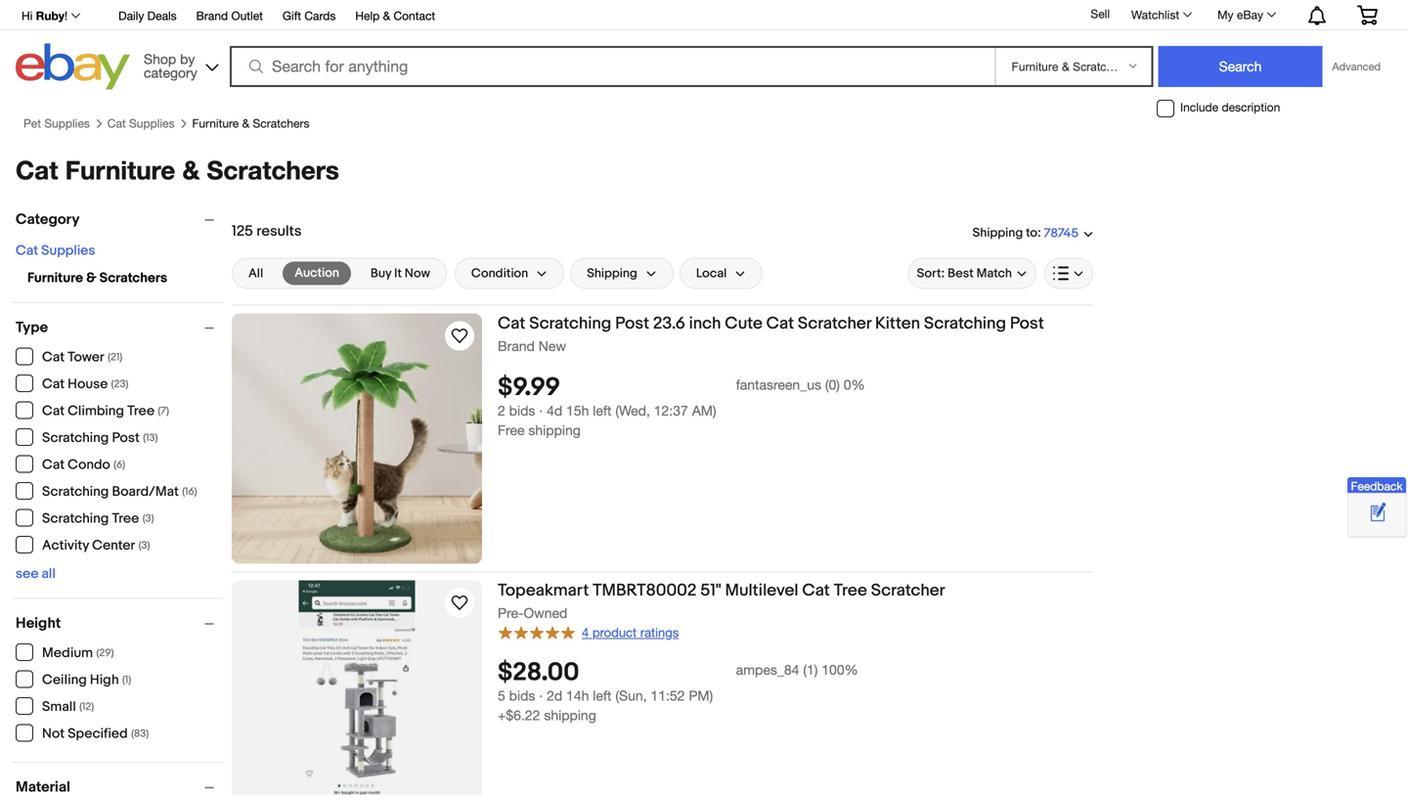 Task type: vqa. For each thing, say whether or not it's contained in the screenshot.
100%
yes



Task type: locate. For each thing, give the bounding box(es) containing it.
shipping down 14h
[[544, 708, 597, 724]]

0 horizontal spatial brand
[[196, 9, 228, 23]]

shipping
[[529, 422, 581, 438], [544, 708, 597, 724]]

shop by category button
[[135, 44, 223, 86]]

gift
[[283, 9, 301, 23]]

inch
[[689, 314, 721, 334]]

0 horizontal spatial furniture & scratchers
[[27, 270, 167, 287]]

1 vertical spatial shipping
[[544, 708, 597, 724]]

post
[[616, 314, 650, 334], [1010, 314, 1045, 334], [112, 430, 140, 447]]

tower
[[68, 349, 104, 366]]

include
[[1181, 100, 1219, 114]]

left right 14h
[[593, 688, 612, 704]]

activity
[[42, 538, 89, 554]]

kitten
[[876, 314, 921, 334]]

(1) left 100%
[[804, 662, 818, 678]]

· left 4d
[[539, 402, 543, 419]]

cat climbing tree (7)
[[42, 403, 169, 420]]

ceiling high (1)
[[42, 672, 131, 689]]

cat supplies
[[107, 117, 175, 130], [16, 243, 95, 259]]

· inside fantasreen_us (0) 0% 2 bids · 4d 15h left (wed, 12:37 am) free shipping
[[539, 402, 543, 419]]

51"
[[701, 581, 722, 601]]

hi ruby !
[[22, 9, 68, 23]]

see all button
[[16, 566, 56, 583]]

+$6.22
[[498, 708, 540, 724]]

(23)
[[111, 378, 129, 391]]

scratching for scratching board/mat
[[42, 484, 109, 501]]

bids inside ampes_84 (1) 100% 5 bids · 2d 14h left (sun, 11:52 pm) +$6.22 shipping
[[509, 688, 536, 704]]

my ebay link
[[1207, 3, 1286, 26]]

supplies for top cat supplies link
[[129, 117, 175, 130]]

2 vertical spatial scratchers
[[99, 270, 167, 287]]

2 vertical spatial tree
[[834, 581, 868, 601]]

furniture & scratchers up type dropdown button
[[27, 270, 167, 287]]

& down 'furniture & scratchers' link
[[182, 155, 200, 185]]

cat supplies link up cat furniture & scratchers
[[107, 117, 175, 131]]

brand
[[196, 9, 228, 23], [498, 338, 535, 354]]

· for $28.00
[[539, 688, 543, 704]]

left inside fantasreen_us (0) 0% 2 bids · 4d 15h left (wed, 12:37 am) free shipping
[[593, 402, 612, 419]]

0 horizontal spatial cat supplies
[[16, 243, 95, 259]]

shipping inside shipping to : 78745
[[973, 226, 1024, 241]]

daily
[[118, 9, 144, 23]]

ampes_84
[[736, 662, 800, 678]]

post left (13)
[[112, 430, 140, 447]]

cat down cat house (23)
[[42, 403, 65, 420]]

shipping for $9.99
[[529, 422, 581, 438]]

0 horizontal spatial (1)
[[122, 674, 131, 687]]

cat supplies down category
[[107, 117, 175, 130]]

& inside "account" navigation
[[383, 9, 391, 23]]

cat supplies down "category"
[[16, 243, 95, 259]]

left for $9.99
[[593, 402, 612, 419]]

(3) for activity center
[[139, 540, 150, 552]]

bids for $9.99
[[509, 402, 536, 419]]

1 horizontal spatial post
[[616, 314, 650, 334]]

0 horizontal spatial shipping
[[587, 266, 638, 281]]

(16)
[[182, 486, 197, 499]]

topeakmart tmbrt80002 51" multilevel cat tree scratcher link
[[498, 581, 1094, 605]]

cat scratching post 23.6 inch cute cat scratcher kitten scratching post image
[[232, 314, 482, 564]]

best
[[948, 266, 974, 281]]

1 vertical spatial furniture & scratchers
[[27, 270, 167, 287]]

scratching for scratching tree
[[42, 511, 109, 527]]

1 vertical spatial scratcher
[[871, 581, 946, 601]]

scratching up new
[[529, 314, 612, 334]]

main content containing $9.99
[[232, 201, 1094, 795]]

to
[[1026, 226, 1038, 241]]

0 vertical spatial furniture
[[192, 117, 239, 130]]

1 bids from the top
[[509, 402, 536, 419]]

furniture up the type at the top left
[[27, 270, 83, 287]]

cat supplies link down "category"
[[16, 243, 95, 259]]

condition button
[[455, 258, 565, 289]]

shipping for shipping to : 78745
[[973, 226, 1024, 241]]

(1) right high
[[122, 674, 131, 687]]

(3) inside "activity center (3)"
[[139, 540, 150, 552]]

tree down the scratching board/mat (16)
[[112, 511, 139, 527]]

1 · from the top
[[539, 402, 543, 419]]

high
[[90, 672, 119, 689]]

0 vertical spatial cat supplies
[[107, 117, 175, 130]]

brand left outlet
[[196, 9, 228, 23]]

shipping inside ampes_84 (1) 100% 5 bids · 2d 14h left (sun, 11:52 pm) +$6.22 shipping
[[544, 708, 597, 724]]

(3) for scratching tree
[[143, 513, 154, 526]]

4d
[[547, 402, 563, 419]]

condo
[[68, 457, 110, 474]]

tree inside topeakmart tmbrt80002 51" multilevel cat tree scratcher pre-owned
[[834, 581, 868, 601]]

0 vertical spatial left
[[593, 402, 612, 419]]

auction link
[[283, 262, 351, 285]]

0 vertical spatial shipping
[[529, 422, 581, 438]]

post left 23.6
[[616, 314, 650, 334]]

shipping for shipping
[[587, 266, 638, 281]]

scratching down cat condo (6)
[[42, 484, 109, 501]]

supplies for pet supplies link
[[44, 117, 90, 130]]

0 vertical spatial cat supplies link
[[107, 117, 175, 131]]

0 vertical spatial shipping
[[973, 226, 1024, 241]]

bids
[[509, 402, 536, 419], [509, 688, 536, 704]]

shop by category
[[144, 51, 197, 81]]

& right help
[[383, 9, 391, 23]]

None submit
[[1159, 46, 1323, 87]]

main content
[[232, 201, 1094, 795]]

brand inside cat scratching post 23.6 inch cute cat scratcher kitten scratching post brand new
[[498, 338, 535, 354]]

0 vertical spatial brand
[[196, 9, 228, 23]]

left inside ampes_84 (1) 100% 5 bids · 2d 14h left (sun, 11:52 pm) +$6.22 shipping
[[593, 688, 612, 704]]

1 horizontal spatial cat supplies link
[[107, 117, 175, 131]]

bids up +$6.22
[[509, 688, 536, 704]]

bids right 2
[[509, 402, 536, 419]]

watch topeakmart tmbrt80002 51" multilevel cat tree scratcher image
[[448, 592, 472, 615]]

cat inside topeakmart tmbrt80002 51" multilevel cat tree scratcher pre-owned
[[803, 581, 830, 601]]

$28.00
[[498, 658, 580, 688]]

tree
[[127, 403, 155, 420], [112, 511, 139, 527], [834, 581, 868, 601]]

(3) right center
[[139, 540, 150, 552]]

medium
[[42, 645, 93, 662]]

type
[[16, 319, 48, 337]]

11:52
[[651, 688, 685, 704]]

· inside ampes_84 (1) 100% 5 bids · 2d 14h left (sun, 11:52 pm) +$6.22 shipping
[[539, 688, 543, 704]]

height
[[16, 615, 61, 633]]

shipping inside fantasreen_us (0) 0% 2 bids · 4d 15h left (wed, 12:37 am) free shipping
[[529, 422, 581, 438]]

scratching for scratching post
[[42, 430, 109, 447]]

cat down "category"
[[16, 243, 38, 259]]

gift cards
[[283, 9, 336, 23]]

0 vertical spatial furniture & scratchers
[[192, 117, 310, 130]]

tree up 100%
[[834, 581, 868, 601]]

ruby
[[36, 9, 65, 23]]

1 vertical spatial furniture
[[65, 155, 175, 185]]

0%
[[844, 377, 865, 393]]

0 horizontal spatial cat supplies link
[[16, 243, 95, 259]]

2 bids from the top
[[509, 688, 536, 704]]

Search for anything text field
[[233, 48, 992, 85]]

1 horizontal spatial shipping
[[973, 226, 1024, 241]]

brand inside "account" navigation
[[196, 9, 228, 23]]

shipping to : 78745
[[973, 226, 1079, 241]]

brand outlet link
[[196, 6, 263, 27]]

results
[[257, 223, 302, 240]]

help & contact
[[356, 9, 436, 23]]

furniture up category dropdown button
[[65, 155, 175, 185]]

1 vertical spatial ·
[[539, 688, 543, 704]]

left
[[593, 402, 612, 419], [593, 688, 612, 704]]

supplies inside pet supplies link
[[44, 117, 90, 130]]

$9.99
[[498, 373, 561, 403]]

1 left from the top
[[593, 402, 612, 419]]

2 left from the top
[[593, 688, 612, 704]]

cat left tower
[[42, 349, 65, 366]]

see
[[16, 566, 39, 583]]

tree left (7) at the left bottom of page
[[127, 403, 155, 420]]

supplies inside cat supplies link
[[129, 117, 175, 130]]

account navigation
[[11, 0, 1393, 30]]

cat down the condition dropdown button in the left of the page
[[498, 314, 526, 334]]

0 vertical spatial bids
[[509, 402, 536, 419]]

help
[[356, 9, 380, 23]]

0 vertical spatial scratcher
[[798, 314, 872, 334]]

all
[[249, 266, 263, 281]]

1 vertical spatial bids
[[509, 688, 536, 704]]

1 horizontal spatial cat supplies
[[107, 117, 175, 130]]

brand left new
[[498, 338, 535, 354]]

scratching up the 'activity'
[[42, 511, 109, 527]]

scratching up cat condo (6)
[[42, 430, 109, 447]]

furniture & scratchers up cat furniture & scratchers
[[192, 117, 310, 130]]

shipping down 4d
[[529, 422, 581, 438]]

supplies right pet
[[44, 117, 90, 130]]

scratching post (13)
[[42, 430, 158, 447]]

category
[[144, 65, 197, 81]]

topeakmart
[[498, 581, 589, 601]]

1 horizontal spatial (1)
[[804, 662, 818, 678]]

cat right the multilevel
[[803, 581, 830, 601]]

cat scratching post 23.6 inch cute cat scratcher kitten scratching post link
[[498, 314, 1094, 338]]

topeakmart tmbrt80002 51" multilevel cat tree scratcher heading
[[498, 581, 946, 601]]

1 horizontal spatial furniture & scratchers
[[192, 117, 310, 130]]

1 vertical spatial (3)
[[139, 540, 150, 552]]

board/mat
[[112, 484, 179, 501]]

sell
[[1091, 7, 1110, 21]]

none submit inside shop by category banner
[[1159, 46, 1323, 87]]

left for $28.00
[[593, 688, 612, 704]]

0 vertical spatial ·
[[539, 402, 543, 419]]

1 vertical spatial brand
[[498, 338, 535, 354]]

bids inside fantasreen_us (0) 0% 2 bids · 4d 15h left (wed, 12:37 am) free shipping
[[509, 402, 536, 419]]

0 vertical spatial tree
[[127, 403, 155, 420]]

supplies down "category"
[[41, 243, 95, 259]]

·
[[539, 402, 543, 419], [539, 688, 543, 704]]

1 vertical spatial tree
[[112, 511, 139, 527]]

am)
[[692, 402, 717, 419]]

not specified (83)
[[42, 726, 149, 743]]

1 horizontal spatial brand
[[498, 338, 535, 354]]

0 vertical spatial (3)
[[143, 513, 154, 526]]

furniture up cat furniture & scratchers
[[192, 117, 239, 130]]

2 · from the top
[[539, 688, 543, 704]]

watchlist
[[1132, 8, 1180, 22]]

(13)
[[143, 432, 158, 445]]

left right 15h
[[593, 402, 612, 419]]

(wed,
[[616, 402, 650, 419]]

advanced
[[1333, 60, 1381, 73]]

(3) inside scratching tree (3)
[[143, 513, 154, 526]]

(3) down "board/mat"
[[143, 513, 154, 526]]

1 vertical spatial shipping
[[587, 266, 638, 281]]

1 vertical spatial left
[[593, 688, 612, 704]]

· left 2d
[[539, 688, 543, 704]]

supplies up cat furniture & scratchers
[[129, 117, 175, 130]]

0 vertical spatial scratchers
[[253, 117, 310, 130]]

shipping inside dropdown button
[[587, 266, 638, 281]]

post down match
[[1010, 314, 1045, 334]]



Task type: describe. For each thing, give the bounding box(es) containing it.
12:37
[[654, 402, 689, 419]]

!
[[65, 9, 68, 23]]

pre-
[[498, 605, 524, 621]]

scratcher inside topeakmart tmbrt80002 51" multilevel cat tree scratcher pre-owned
[[871, 581, 946, 601]]

it
[[394, 266, 402, 281]]

cat scratching post 23.6 inch cute cat scratcher kitten scratching post heading
[[498, 314, 1045, 334]]

· for $9.99
[[539, 402, 543, 419]]

cat left condo
[[42, 457, 65, 474]]

(0)
[[826, 377, 840, 393]]

2 horizontal spatial post
[[1010, 314, 1045, 334]]

pet
[[23, 117, 41, 130]]

(21)
[[108, 351, 123, 364]]

ratings
[[641, 625, 679, 640]]

scratching down sort: best match
[[924, 314, 1007, 334]]

ampes_84 (1) 100% 5 bids · 2d 14h left (sun, 11:52 pm) +$6.22 shipping
[[498, 662, 859, 724]]

125 results
[[232, 223, 302, 240]]

topeakmart tmbrt80002 51" multilevel cat tree scratcher image
[[299, 581, 415, 795]]

100%
[[822, 662, 859, 678]]

deals
[[147, 9, 177, 23]]

type button
[[16, 319, 223, 337]]

78745
[[1044, 226, 1079, 241]]

climbing
[[68, 403, 124, 420]]

multilevel
[[725, 581, 799, 601]]

activity center (3)
[[42, 538, 150, 554]]

contact
[[394, 9, 436, 23]]

pm)
[[689, 688, 713, 704]]

4
[[582, 625, 589, 640]]

fantasreen_us
[[736, 377, 822, 393]]

cat condo (6)
[[42, 457, 125, 474]]

cat scratching post 23.6 inch cute cat scratcher kitten scratching post brand new
[[498, 314, 1045, 354]]

local button
[[680, 258, 763, 289]]

furniture & scratchers link
[[192, 117, 310, 131]]

cute
[[725, 314, 763, 334]]

by
[[180, 51, 195, 67]]

2d
[[547, 688, 563, 704]]

scratching tree (3)
[[42, 511, 154, 527]]

all
[[42, 566, 56, 583]]

sort: best match button
[[909, 258, 1037, 289]]

buy
[[371, 266, 392, 281]]

shipping for $28.00
[[544, 708, 597, 724]]

1 vertical spatial cat supplies link
[[16, 243, 95, 259]]

include description
[[1181, 100, 1281, 114]]

local
[[696, 266, 727, 281]]

15h
[[567, 402, 589, 419]]

4 product ratings link
[[498, 624, 679, 641]]

not
[[42, 726, 65, 743]]

now
[[405, 266, 430, 281]]

height button
[[16, 615, 223, 633]]

(29)
[[96, 647, 114, 660]]

(7)
[[158, 405, 169, 418]]

feedback
[[1352, 479, 1404, 493]]

cards
[[305, 9, 336, 23]]

listing options selector. list view selected. image
[[1054, 266, 1085, 281]]

category button
[[16, 211, 223, 229]]

free
[[498, 422, 525, 438]]

1 link
[[1346, 0, 1390, 28]]

2 vertical spatial furniture
[[27, 270, 83, 287]]

14h
[[567, 688, 589, 704]]

scratcher inside cat scratching post 23.6 inch cute cat scratcher kitten scratching post brand new
[[798, 314, 872, 334]]

125
[[232, 223, 253, 240]]

buy it now link
[[359, 262, 442, 285]]

23.6
[[653, 314, 686, 334]]

small
[[42, 699, 76, 716]]

cat tower (21)
[[42, 349, 123, 366]]

see all
[[16, 566, 56, 583]]

cat left house on the top
[[42, 376, 65, 393]]

(6)
[[114, 459, 125, 472]]

shipping button
[[571, 258, 674, 289]]

pet supplies link
[[23, 117, 90, 131]]

4 product ratings
[[582, 625, 679, 640]]

1
[[1377, 2, 1383, 14]]

small (12)
[[42, 699, 94, 716]]

buy it now
[[371, 266, 430, 281]]

all link
[[237, 262, 275, 285]]

& up cat furniture & scratchers
[[242, 117, 250, 130]]

shop by category banner
[[11, 0, 1393, 95]]

my
[[1218, 8, 1234, 22]]

cat right "cute"
[[767, 314, 794, 334]]

cat right pet supplies
[[107, 117, 126, 130]]

hi
[[22, 9, 33, 23]]

shop
[[144, 51, 176, 67]]

match
[[977, 266, 1013, 281]]

& up type dropdown button
[[86, 270, 96, 287]]

outlet
[[231, 9, 263, 23]]

1 vertical spatial scratchers
[[207, 155, 339, 185]]

ceiling
[[42, 672, 87, 689]]

watchlist link
[[1121, 3, 1202, 26]]

sort:
[[917, 266, 945, 281]]

condition
[[471, 266, 529, 281]]

cat down pet
[[16, 155, 58, 185]]

product
[[593, 625, 637, 640]]

watch cat scratching post 23.6 inch cute cat scratcher kitten scratching post image
[[448, 324, 472, 348]]

(12)
[[79, 701, 94, 714]]

medium (29)
[[42, 645, 114, 662]]

(1) inside ampes_84 (1) 100% 5 bids · 2d 14h left (sun, 11:52 pm) +$6.22 shipping
[[804, 662, 818, 678]]

(1) inside ceiling high (1)
[[122, 674, 131, 687]]

cat house (23)
[[42, 376, 129, 393]]

auction
[[295, 266, 339, 281]]

my ebay
[[1218, 8, 1264, 22]]

Auction selected text field
[[295, 265, 339, 282]]

bids for $28.00
[[509, 688, 536, 704]]

house
[[68, 376, 108, 393]]

0 horizontal spatial post
[[112, 430, 140, 447]]

1 vertical spatial cat supplies
[[16, 243, 95, 259]]

2
[[498, 402, 506, 419]]



